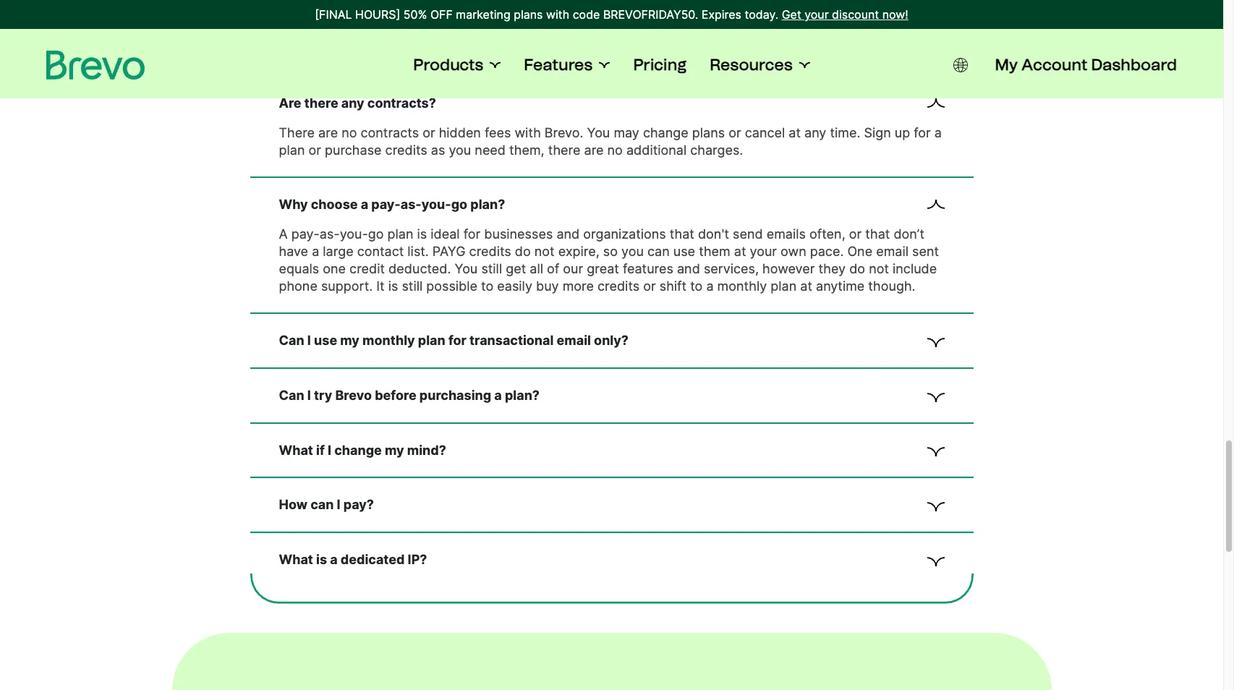 Task type: locate. For each thing, give the bounding box(es) containing it.
1 vertical spatial are
[[584, 143, 604, 158]]

0 vertical spatial credits
[[385, 143, 427, 158]]

plan? for can i try brevo before purchasing a plan?
[[505, 388, 540, 403]]

your down 'send'
[[750, 244, 777, 259]]

is up list.
[[417, 227, 427, 242]]

0 horizontal spatial do
[[515, 244, 531, 259]]

1 vertical spatial is
[[388, 279, 398, 294]]

you
[[587, 125, 610, 141], [455, 261, 478, 276]]

0 vertical spatial go
[[451, 197, 467, 212]]

1 horizontal spatial that
[[865, 227, 890, 242]]

0 vertical spatial as-
[[401, 197, 422, 212]]

0 vertical spatial for
[[914, 125, 931, 141]]

can i try brevo before purchasing a plan? button
[[279, 386, 944, 405]]

0 vertical spatial change
[[643, 125, 689, 141]]

0 horizontal spatial use
[[314, 333, 337, 348]]

any up purchase
[[341, 96, 364, 111]]

no up purchase
[[342, 125, 357, 141]]

1 vertical spatial credits
[[469, 244, 511, 259]]

0 horizontal spatial my
[[340, 333, 359, 348]]

at inside there are no contracts or hidden fees with brevo. you may change plans or cancel at any time. sign up for a plan or purchase credits as you need them, there are no additional charges.
[[789, 125, 801, 141]]

contracts
[[361, 125, 419, 141]]

1 horizontal spatial is
[[388, 279, 398, 294]]

1 vertical spatial can
[[311, 497, 334, 512]]

is left dedicated
[[316, 552, 327, 567]]

do
[[515, 244, 531, 259], [849, 261, 865, 276]]

credits inside there are no contracts or hidden fees with brevo. you may change plans or cancel at any time. sign up for a plan or purchase credits as you need them, there are no additional charges.
[[385, 143, 427, 158]]

0 vertical spatial you-
[[422, 197, 451, 212]]

0 vertical spatial can
[[279, 333, 304, 348]]

get your discount now! link
[[782, 6, 908, 23]]

have
[[279, 244, 308, 259]]

can i use my monthly plan for transactional email only?
[[279, 333, 629, 348]]

there down brevo.
[[548, 143, 581, 158]]

1 vertical spatial and
[[677, 261, 700, 276]]

monthly down services, on the top right of page
[[717, 279, 767, 294]]

there right are on the left
[[304, 96, 338, 111]]

to left 'easily'
[[481, 279, 494, 294]]

or down features on the right top of page
[[643, 279, 656, 294]]

still left get
[[481, 261, 502, 276]]

0 horizontal spatial can
[[311, 497, 334, 512]]

plans right marketing
[[514, 7, 543, 22]]

credits up get
[[469, 244, 511, 259]]

use up try
[[314, 333, 337, 348]]

a right up
[[935, 125, 942, 141]]

what left if
[[279, 442, 313, 458]]

0 horizontal spatial you
[[455, 261, 478, 276]]

plan inside dropdown button
[[418, 333, 445, 348]]

1 vertical spatial use
[[314, 333, 337, 348]]

plans
[[514, 7, 543, 22], [692, 125, 725, 141]]

large
[[323, 244, 353, 259]]

1 vertical spatial any
[[804, 125, 826, 141]]

change up 'additional'
[[643, 125, 689, 141]]

1 vertical spatial monthly
[[363, 333, 415, 348]]

a left dedicated
[[330, 552, 338, 567]]

go inside a pay-as-you-go plan is ideal for businesses and organizations that don't send emails often, or that don't have a large contact list. payg credits do not expire, so you can use them at your own pace. one email sent equals one credit deducted. you still get all of our great features and services, however they do not include phone support. it is still possible to easily buy more credits or shift to a monthly plan at anytime though.
[[368, 227, 384, 242]]

email left only?
[[557, 333, 591, 348]]

monthly down it
[[363, 333, 415, 348]]

what down how
[[279, 552, 313, 567]]

1 vertical spatial pay-
[[291, 227, 320, 242]]

charges.
[[690, 143, 743, 158]]

for inside there are no contracts or hidden fees with brevo. you may change plans or cancel at any time. sign up for a plan or purchase credits as you need them, there are no additional charges.
[[914, 125, 931, 141]]

i
[[307, 333, 311, 348], [307, 388, 311, 403], [328, 442, 331, 458], [337, 497, 340, 512]]

2 that from the left
[[865, 227, 890, 242]]

0 horizontal spatial not
[[534, 244, 555, 259]]

that up one
[[865, 227, 890, 242]]

0 horizontal spatial are
[[318, 125, 338, 141]]

for right the ideal
[[464, 227, 481, 242]]

how
[[279, 497, 307, 512]]

as- up large
[[320, 227, 340, 242]]

as- up list.
[[401, 197, 422, 212]]

can left try
[[279, 388, 304, 403]]

are up purchase
[[318, 125, 338, 141]]

what if i change my mind? button
[[279, 441, 944, 460]]

1 horizontal spatial email
[[876, 244, 909, 259]]

2 what from the top
[[279, 552, 313, 567]]

0 horizontal spatial no
[[342, 125, 357, 141]]

1 can from the top
[[279, 333, 304, 348]]

i right if
[[328, 442, 331, 458]]

not up though.
[[869, 261, 889, 276]]

them,
[[509, 143, 544, 158]]

as- inside a pay-as-you-go plan is ideal for businesses and organizations that don't send emails often, or that don't have a large contact list. payg credits do not expire, so you can use them at your own pace. one email sent equals one credit deducted. you still get all of our great features and services, however they do not include phone support. it is still possible to easily buy more credits or shift to a monthly plan at anytime though.
[[320, 227, 340, 242]]

go up the ideal
[[451, 197, 467, 212]]

1 vertical spatial not
[[869, 261, 889, 276]]

1 horizontal spatial any
[[804, 125, 826, 141]]

what is a dedicated ip?
[[279, 552, 427, 567]]

you- up large
[[340, 227, 368, 242]]

0 vertical spatial there
[[304, 96, 338, 111]]

1 vertical spatial for
[[464, 227, 481, 242]]

1 horizontal spatial change
[[643, 125, 689, 141]]

0 vertical spatial any
[[341, 96, 364, 111]]

1 horizontal spatial your
[[805, 7, 829, 22]]

don't
[[894, 227, 925, 242]]

plan? up businesses
[[470, 197, 505, 212]]

0 horizontal spatial go
[[368, 227, 384, 242]]

plans up charges.
[[692, 125, 725, 141]]

payg
[[433, 244, 466, 259]]

can up features on the right top of page
[[647, 244, 670, 259]]

2 vertical spatial is
[[316, 552, 327, 567]]

1 vertical spatial there
[[548, 143, 581, 158]]

0 horizontal spatial email
[[557, 333, 591, 348]]

1 vertical spatial email
[[557, 333, 591, 348]]

credits down great
[[598, 279, 640, 294]]

0 vertical spatial plan?
[[470, 197, 505, 212]]

that left the don't
[[670, 227, 694, 242]]

1 horizontal spatial with
[[546, 7, 569, 22]]

there
[[304, 96, 338, 111], [548, 143, 581, 158]]

phone
[[279, 279, 318, 294]]

1 horizontal spatial to
[[690, 279, 703, 294]]

1 horizontal spatial pay-
[[371, 197, 401, 212]]

my
[[995, 55, 1018, 75]]

use left them
[[673, 244, 695, 259]]

or up one
[[849, 227, 862, 242]]

1 horizontal spatial still
[[481, 261, 502, 276]]

you left the "may"
[[587, 125, 610, 141]]

you- inside why choose a pay-as-you-go plan? dropdown button
[[422, 197, 451, 212]]

or up as
[[423, 125, 435, 141]]

at
[[789, 125, 801, 141], [734, 244, 746, 259], [800, 279, 812, 294]]

all
[[530, 261, 543, 276]]

do down businesses
[[515, 244, 531, 259]]

1 vertical spatial can
[[279, 388, 304, 403]]

off
[[430, 7, 453, 22]]

products link
[[413, 55, 501, 75]]

pay- up the have
[[291, 227, 320, 242]]

code
[[573, 7, 600, 22]]

0 vertical spatial do
[[515, 244, 531, 259]]

1 vertical spatial still
[[402, 279, 423, 294]]

0 vertical spatial pay-
[[371, 197, 401, 212]]

[final hours] 50% off marketing plans with code brevofriday50. expires today. get your discount now!
[[315, 7, 908, 22]]

is right it
[[388, 279, 398, 294]]

0 horizontal spatial to
[[481, 279, 494, 294]]

plan down there
[[279, 143, 305, 158]]

0 horizontal spatial and
[[557, 227, 580, 242]]

a right the have
[[312, 244, 319, 259]]

no down the "may"
[[607, 143, 623, 158]]

your inside a pay-as-you-go plan is ideal for businesses and organizations that don't send emails often, or that don't have a large contact list. payg credits do not expire, so you can use them at your own pace. one email sent equals one credit deducted. you still get all of our great features and services, however they do not include phone support. it is still possible to easily buy more credits or shift to a monthly plan at anytime though.
[[750, 244, 777, 259]]

a right the purchasing
[[494, 388, 502, 403]]

plan? inside why choose a pay-as-you-go plan? dropdown button
[[470, 197, 505, 212]]

0 vertical spatial monthly
[[717, 279, 767, 294]]

contact
[[357, 244, 404, 259]]

you inside there are no contracts or hidden fees with brevo. you may change plans or cancel at any time. sign up for a plan or purchase credits as you need them, there are no additional charges.
[[449, 143, 471, 158]]

1 vertical spatial plan?
[[505, 388, 540, 403]]

2 vertical spatial for
[[448, 333, 467, 348]]

what inside the what is a dedicated ip? dropdown button
[[279, 552, 313, 567]]

go
[[451, 197, 467, 212], [368, 227, 384, 242]]

go up contact
[[368, 227, 384, 242]]

how can i pay?
[[279, 497, 374, 512]]

at right cancel
[[789, 125, 801, 141]]

1 vertical spatial you
[[455, 261, 478, 276]]

plan? down "transactional"
[[505, 388, 540, 403]]

monthly
[[717, 279, 767, 294], [363, 333, 415, 348]]

pay- inside dropdown button
[[371, 197, 401, 212]]

1 horizontal spatial plans
[[692, 125, 725, 141]]

for right up
[[914, 125, 931, 141]]

sent
[[912, 244, 939, 259]]

use
[[673, 244, 695, 259], [314, 333, 337, 348]]

can right how
[[311, 497, 334, 512]]

credit
[[350, 261, 385, 276]]

as-
[[401, 197, 422, 212], [320, 227, 340, 242]]

1 horizontal spatial you
[[587, 125, 610, 141]]

my left 'mind?'
[[385, 442, 404, 458]]

can down phone
[[279, 333, 304, 348]]

credits down contracts
[[385, 143, 427, 158]]

with up them,
[[515, 125, 541, 141]]

can i try brevo before purchasing a plan?
[[279, 388, 540, 403]]

is inside dropdown button
[[316, 552, 327, 567]]

2 can from the top
[[279, 388, 304, 403]]

1 vertical spatial my
[[385, 442, 404, 458]]

1 vertical spatial plans
[[692, 125, 725, 141]]

0 horizontal spatial there
[[304, 96, 338, 111]]

0 vertical spatial with
[[546, 7, 569, 22]]

pay- up contact
[[371, 197, 401, 212]]

0 horizontal spatial you
[[449, 143, 471, 158]]

support.
[[321, 279, 373, 294]]

0 vertical spatial use
[[673, 244, 695, 259]]

you up possible
[[455, 261, 478, 276]]

at down 'send'
[[734, 244, 746, 259]]

contracts?
[[367, 96, 436, 111]]

1 what from the top
[[279, 442, 313, 458]]

no
[[342, 125, 357, 141], [607, 143, 623, 158]]

credits
[[385, 143, 427, 158], [469, 244, 511, 259], [598, 279, 640, 294]]

my down support.
[[340, 333, 359, 348]]

plan?
[[470, 197, 505, 212], [505, 388, 540, 403]]

dashboard
[[1091, 55, 1177, 75]]

pay- inside a pay-as-you-go plan is ideal for businesses and organizations that don't send emails often, or that don't have a large contact list. payg credits do not expire, so you can use them at your own pace. one email sent equals one credit deducted. you still get all of our great features and services, however they do not include phone support. it is still possible to easily buy more credits or shift to a monthly plan at anytime though.
[[291, 227, 320, 242]]

dedicated
[[341, 552, 405, 567]]

0 horizontal spatial any
[[341, 96, 364, 111]]

0 horizontal spatial monthly
[[363, 333, 415, 348]]

0 horizontal spatial your
[[750, 244, 777, 259]]

can inside dropdown button
[[311, 497, 334, 512]]

can
[[647, 244, 670, 259], [311, 497, 334, 512]]

2 to from the left
[[690, 279, 703, 294]]

not
[[534, 244, 555, 259], [869, 261, 889, 276]]

why choose a pay-as-you-go plan?
[[279, 197, 505, 212]]

your right the get
[[805, 7, 829, 22]]

and
[[557, 227, 580, 242], [677, 261, 700, 276]]

how can i pay? button
[[279, 496, 944, 515]]

0 vertical spatial can
[[647, 244, 670, 259]]

email down don't
[[876, 244, 909, 259]]

1 vertical spatial with
[[515, 125, 541, 141]]

1 vertical spatial you
[[621, 244, 644, 259]]

0 horizontal spatial you-
[[340, 227, 368, 242]]

organizations
[[583, 227, 666, 242]]

any inside dropdown button
[[341, 96, 364, 111]]

are down are there any contracts? dropdown button
[[584, 143, 604, 158]]

0 vertical spatial and
[[557, 227, 580, 242]]

at down however
[[800, 279, 812, 294]]

what inside what if i change my mind? dropdown button
[[279, 442, 313, 458]]

still
[[481, 261, 502, 276], [402, 279, 423, 294]]

0 horizontal spatial pay-
[[291, 227, 320, 242]]

include
[[893, 261, 937, 276]]

not up all
[[534, 244, 555, 259]]

you-
[[422, 197, 451, 212], [340, 227, 368, 242]]

do down one
[[849, 261, 865, 276]]

and up shift
[[677, 261, 700, 276]]

or
[[423, 125, 435, 141], [729, 125, 741, 141], [309, 143, 321, 158], [849, 227, 862, 242], [643, 279, 656, 294]]

1 vertical spatial go
[[368, 227, 384, 242]]

is
[[417, 227, 427, 242], [388, 279, 398, 294], [316, 552, 327, 567]]

1 vertical spatial do
[[849, 261, 865, 276]]

1 horizontal spatial there
[[548, 143, 581, 158]]

0 vertical spatial email
[[876, 244, 909, 259]]

and up expire,
[[557, 227, 580, 242]]

any left time.
[[804, 125, 826, 141]]

a
[[935, 125, 942, 141], [361, 197, 368, 212], [312, 244, 319, 259], [706, 279, 714, 294], [494, 388, 502, 403], [330, 552, 338, 567]]

2 horizontal spatial credits
[[598, 279, 640, 294]]

often,
[[809, 227, 845, 242]]

0 vertical spatial at
[[789, 125, 801, 141]]

change right if
[[334, 442, 382, 458]]

0 vertical spatial is
[[417, 227, 427, 242]]

or up charges.
[[729, 125, 741, 141]]

mind?
[[407, 442, 446, 458]]

you down hidden
[[449, 143, 471, 158]]

my
[[340, 333, 359, 348], [385, 442, 404, 458]]

so
[[603, 244, 618, 259]]

plan down possible
[[418, 333, 445, 348]]

brevofriday50.
[[603, 7, 698, 22]]

1 horizontal spatial as-
[[401, 197, 422, 212]]

still down deducted.
[[402, 279, 423, 294]]

to right shift
[[690, 279, 703, 294]]

2 vertical spatial credits
[[598, 279, 640, 294]]

for left "transactional"
[[448, 333, 467, 348]]

expires
[[702, 7, 742, 22]]

you down organizations
[[621, 244, 644, 259]]

don't
[[698, 227, 729, 242]]

you- up the ideal
[[422, 197, 451, 212]]

any inside there are no contracts or hidden fees with brevo. you may change plans or cancel at any time. sign up for a plan or purchase credits as you need them, there are no additional charges.
[[804, 125, 826, 141]]

1 horizontal spatial go
[[451, 197, 467, 212]]

0 horizontal spatial as-
[[320, 227, 340, 242]]

or down there
[[309, 143, 321, 158]]

you inside there are no contracts or hidden fees with brevo. you may change plans or cancel at any time. sign up for a plan or purchase credits as you need them, there are no additional charges.
[[587, 125, 610, 141]]

with left the code
[[546, 7, 569, 22]]

i left try
[[307, 388, 311, 403]]

button image
[[953, 58, 968, 72]]

1 vertical spatial what
[[279, 552, 313, 567]]

before
[[375, 388, 416, 403]]

hours]
[[355, 7, 400, 22]]

list.
[[408, 244, 429, 259]]

for
[[914, 125, 931, 141], [464, 227, 481, 242], [448, 333, 467, 348]]

0 vertical spatial your
[[805, 7, 829, 22]]

1 horizontal spatial use
[[673, 244, 695, 259]]

only?
[[594, 333, 629, 348]]

can
[[279, 333, 304, 348], [279, 388, 304, 403]]

a pay-as-you-go plan is ideal for businesses and organizations that don't send emails often, or that don't have a large contact list. payg credits do not expire, so you can use them at your own pace. one email sent equals one credit deducted. you still get all of our great features and services, however they do not include phone support. it is still possible to easily buy more credits or shift to a monthly plan at anytime though.
[[279, 227, 939, 294]]

need
[[475, 143, 506, 158]]

1 horizontal spatial you
[[621, 244, 644, 259]]

1 vertical spatial you-
[[340, 227, 368, 242]]

great
[[587, 261, 619, 276]]

1 vertical spatial at
[[734, 244, 746, 259]]

plan? inside can i try brevo before purchasing a plan? dropdown button
[[505, 388, 540, 403]]



Task type: describe. For each thing, give the bounding box(es) containing it.
send
[[733, 227, 763, 242]]

for inside a pay-as-you-go plan is ideal for businesses and organizations that don't send emails often, or that don't have a large contact list. payg credits do not expire, so you can use them at your own pace. one email sent equals one credit deducted. you still get all of our great features and services, however they do not include phone support. it is still possible to easily buy more credits or shift to a monthly plan at anytime though.
[[464, 227, 481, 242]]

transactional
[[470, 333, 554, 348]]

plan? for why choose a pay-as-you-go plan?
[[470, 197, 505, 212]]

0 vertical spatial not
[[534, 244, 555, 259]]

plan inside there are no contracts or hidden fees with brevo. you may change plans or cancel at any time. sign up for a plan or purchase credits as you need them, there are no additional charges.
[[279, 143, 305, 158]]

1 horizontal spatial my
[[385, 442, 404, 458]]

one
[[847, 244, 873, 259]]

equals
[[279, 261, 319, 276]]

as- inside dropdown button
[[401, 197, 422, 212]]

plan down however
[[771, 279, 797, 294]]

with inside there are no contracts or hidden fees with brevo. you may change plans or cancel at any time. sign up for a plan or purchase credits as you need them, there are no additional charges.
[[515, 125, 541, 141]]

change inside there are no contracts or hidden fees with brevo. you may change plans or cancel at any time. sign up for a plan or purchase credits as you need them, there are no additional charges.
[[643, 125, 689, 141]]

get
[[506, 261, 526, 276]]

features link
[[524, 55, 610, 75]]

are there any contracts? button
[[279, 94, 944, 113]]

sign
[[864, 125, 891, 141]]

more
[[563, 279, 594, 294]]

for inside dropdown button
[[448, 333, 467, 348]]

deducted.
[[389, 261, 451, 276]]

what is a dedicated ip? button
[[279, 551, 944, 569]]

are
[[279, 96, 301, 111]]

use inside dropdown button
[[314, 333, 337, 348]]

2 vertical spatial at
[[800, 279, 812, 294]]

there inside are there any contracts? dropdown button
[[304, 96, 338, 111]]

you inside a pay-as-you-go plan is ideal for businesses and organizations that don't send emails often, or that don't have a large contact list. payg credits do not expire, so you can use them at your own pace. one email sent equals one credit deducted. you still get all of our great features and services, however they do not include phone support. it is still possible to easily buy more credits or shift to a monthly plan at anytime though.
[[455, 261, 478, 276]]

hidden
[[439, 125, 481, 141]]

businesses
[[484, 227, 553, 242]]

purchasing
[[419, 388, 491, 403]]

you inside a pay-as-you-go plan is ideal for businesses and organizations that don't send emails often, or that don't have a large contact list. payg credits do not expire, so you can use them at your own pace. one email sent equals one credit deducted. you still get all of our great features and services, however they do not include phone support. it is still possible to easily buy more credits or shift to a monthly plan at anytime though.
[[621, 244, 644, 259]]

monthly inside dropdown button
[[363, 333, 415, 348]]

products
[[413, 55, 483, 75]]

up
[[895, 125, 910, 141]]

them
[[699, 244, 730, 259]]

my account dashboard link
[[995, 55, 1177, 75]]

email inside a pay-as-you-go plan is ideal for businesses and organizations that don't send emails often, or that don't have a large contact list. payg credits do not expire, so you can use them at your own pace. one email sent equals one credit deducted. you still get all of our great features and services, however they do not include phone support. it is still possible to easily buy more credits or shift to a monthly plan at anytime though.
[[876, 244, 909, 259]]

1 horizontal spatial credits
[[469, 244, 511, 259]]

get
[[782, 7, 801, 22]]

time.
[[830, 125, 860, 141]]

what if i change my mind?
[[279, 442, 446, 458]]

ip?
[[408, 552, 427, 567]]

use inside a pay-as-you-go plan is ideal for businesses and organizations that don't send emails often, or that don't have a large contact list. payg credits do not expire, so you can use them at your own pace. one email sent equals one credit deducted. you still get all of our great features and services, however they do not include phone support. it is still possible to easily buy more credits or shift to a monthly plan at anytime though.
[[673, 244, 695, 259]]

my account dashboard
[[995, 55, 1177, 75]]

brevo image
[[46, 51, 145, 80]]

there inside there are no contracts or hidden fees with brevo. you may change plans or cancel at any time. sign up for a plan or purchase credits as you need them, there are no additional charges.
[[548, 143, 581, 158]]

there are no contracts or hidden fees with brevo. you may change plans or cancel at any time. sign up for a plan or purchase credits as you need them, there are no additional charges.
[[279, 125, 942, 158]]

a inside there are no contracts or hidden fees with brevo. you may change plans or cancel at any time. sign up for a plan or purchase credits as you need them, there are no additional charges.
[[935, 125, 942, 141]]

features
[[623, 261, 673, 276]]

resources
[[710, 55, 793, 75]]

marketing
[[456, 7, 510, 22]]

buy
[[536, 279, 559, 294]]

expire,
[[558, 244, 600, 259]]

change inside dropdown button
[[334, 442, 382, 458]]

one
[[323, 261, 346, 276]]

can for can i use my monthly plan for transactional email only?
[[279, 333, 304, 348]]

email inside dropdown button
[[557, 333, 591, 348]]

though.
[[868, 279, 916, 294]]

1 horizontal spatial no
[[607, 143, 623, 158]]

plans inside there are no contracts or hidden fees with brevo. you may change plans or cancel at any time. sign up for a plan or purchase credits as you need them, there are no additional charges.
[[692, 125, 725, 141]]

why choose a pay-as-you-go plan? button
[[279, 196, 944, 214]]

our
[[563, 261, 583, 276]]

pay?
[[343, 497, 374, 512]]

pace.
[[810, 244, 844, 259]]

additional
[[626, 143, 687, 158]]

1 horizontal spatial are
[[584, 143, 604, 158]]

0 vertical spatial still
[[481, 261, 502, 276]]

i left the pay?
[[337, 497, 340, 512]]

brevo.
[[545, 125, 583, 141]]

own
[[781, 244, 806, 259]]

go inside why choose a pay-as-you-go plan? dropdown button
[[451, 197, 467, 212]]

0 vertical spatial no
[[342, 125, 357, 141]]

a inside dropdown button
[[494, 388, 502, 403]]

monthly inside a pay-as-you-go plan is ideal for businesses and organizations that don't send emails often, or that don't have a large contact list. payg credits do not expire, so you can use them at your own pace. one email sent equals one credit deducted. you still get all of our great features and services, however they do not include phone support. it is still possible to easily buy more credits or shift to a monthly plan at anytime though.
[[717, 279, 767, 294]]

as
[[431, 143, 445, 158]]

a down services, on the top right of page
[[706, 279, 714, 294]]

2 horizontal spatial is
[[417, 227, 427, 242]]

fees
[[485, 125, 511, 141]]

plan up list.
[[387, 227, 413, 242]]

can for can i try brevo before purchasing a plan?
[[279, 388, 304, 403]]

1 that from the left
[[670, 227, 694, 242]]

0 horizontal spatial plans
[[514, 7, 543, 22]]

account
[[1022, 55, 1088, 75]]

services,
[[704, 261, 759, 276]]

brevo
[[335, 388, 372, 403]]

of
[[547, 261, 559, 276]]

a right choose
[[361, 197, 368, 212]]

1 horizontal spatial not
[[869, 261, 889, 276]]

can i use my monthly plan for transactional email only? button
[[279, 331, 944, 350]]

there
[[279, 125, 315, 141]]

i down phone
[[307, 333, 311, 348]]

they
[[819, 261, 846, 276]]

1 to from the left
[[481, 279, 494, 294]]

if
[[316, 442, 325, 458]]

50%
[[403, 7, 427, 22]]

can inside a pay-as-you-go plan is ideal for businesses and organizations that don't send emails often, or that don't have a large contact list. payg credits do not expire, so you can use them at your own pace. one email sent equals one credit deducted. you still get all of our great features and services, however they do not include phone support. it is still possible to easily buy more credits or shift to a monthly plan at anytime though.
[[647, 244, 670, 259]]

now!
[[882, 7, 908, 22]]

what for what if i change my mind?
[[279, 442, 313, 458]]

try
[[314, 388, 332, 403]]

emails
[[767, 227, 806, 242]]

may
[[614, 125, 639, 141]]

a
[[279, 227, 288, 242]]

anytime
[[816, 279, 865, 294]]

are there any contracts?
[[279, 96, 436, 111]]

however
[[763, 261, 815, 276]]

it
[[376, 279, 385, 294]]

resources link
[[710, 55, 810, 75]]

[final
[[315, 7, 352, 22]]

0 horizontal spatial still
[[402, 279, 423, 294]]

pricing
[[633, 55, 687, 75]]

easily
[[497, 279, 532, 294]]

0 vertical spatial my
[[340, 333, 359, 348]]

purchase
[[325, 143, 382, 158]]

features
[[524, 55, 593, 75]]

1 horizontal spatial do
[[849, 261, 865, 276]]

you- inside a pay-as-you-go plan is ideal for businesses and organizations that don't send emails often, or that don't have a large contact list. payg credits do not expire, so you can use them at your own pace. one email sent equals one credit deducted. you still get all of our great features and services, however they do not include phone support. it is still possible to easily buy more credits or shift to a monthly plan at anytime though.
[[340, 227, 368, 242]]

pricing link
[[633, 55, 687, 75]]

what for what is a dedicated ip?
[[279, 552, 313, 567]]

today.
[[745, 7, 779, 22]]

0 vertical spatial are
[[318, 125, 338, 141]]

shift
[[660, 279, 687, 294]]



Task type: vqa. For each thing, say whether or not it's contained in the screenshot.
lets
no



